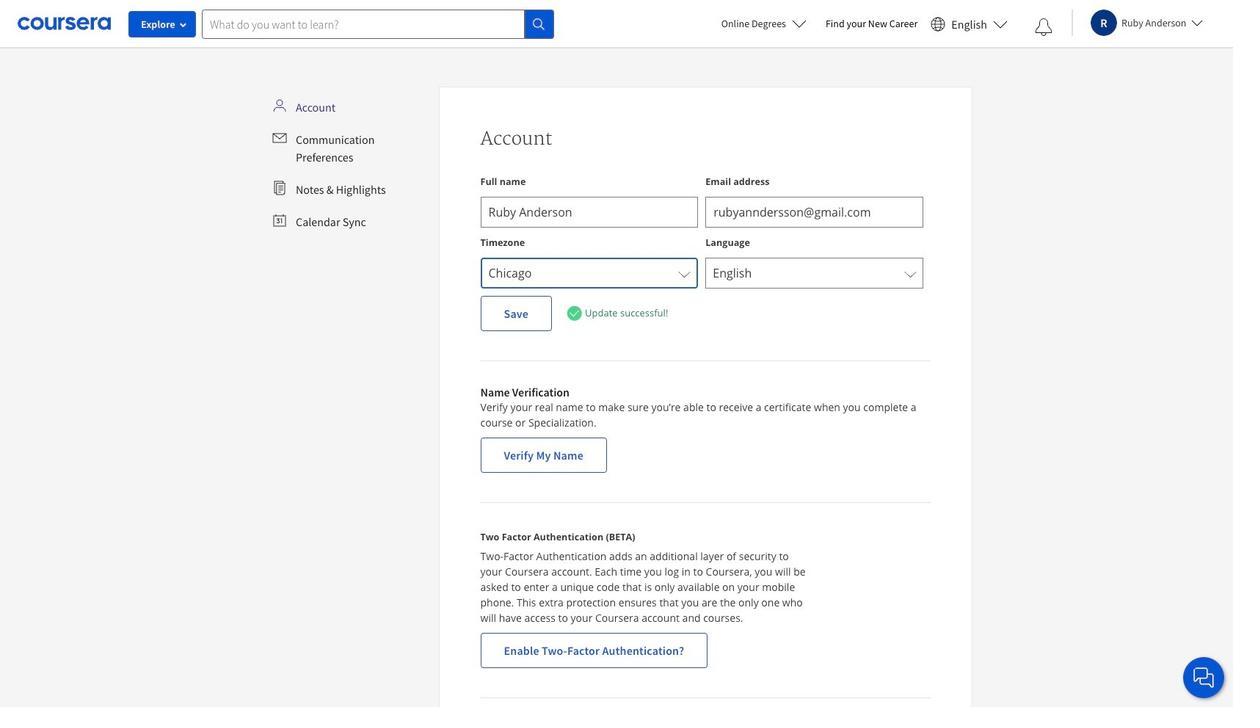 Task type: locate. For each thing, give the bounding box(es) containing it.
None search field
[[202, 9, 554, 39]]

None text field
[[706, 197, 924, 228]]

menu
[[267, 93, 433, 236]]

None text field
[[481, 197, 699, 228]]

alert
[[567, 306, 669, 322]]



Task type: describe. For each thing, give the bounding box(es) containing it.
coursera image
[[18, 12, 111, 35]]

What do you want to learn? text field
[[202, 9, 525, 39]]



Task type: vqa. For each thing, say whether or not it's contained in the screenshot.
AI For Everyone Course link
no



